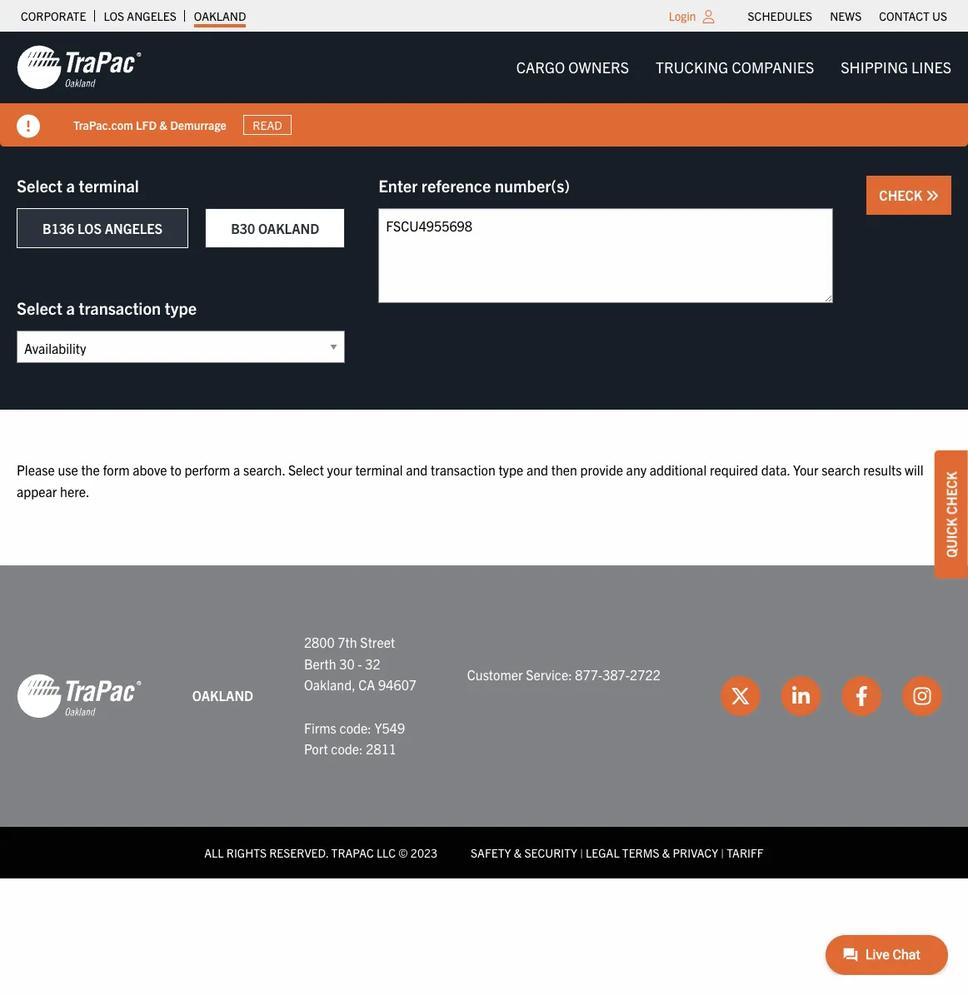Task type: describe. For each thing, give the bounding box(es) containing it.
reserved.
[[269, 846, 329, 861]]

safety
[[471, 846, 511, 861]]

0 horizontal spatial terminal
[[79, 175, 139, 196]]

b30
[[231, 220, 255, 237]]

safety & security link
[[471, 846, 577, 861]]

2 vertical spatial oakland
[[192, 688, 253, 704]]

safety & security | legal terms & privacy | tariff
[[471, 846, 764, 861]]

will
[[905, 462, 924, 478]]

then
[[551, 462, 577, 478]]

2 oakland image from the top
[[17, 673, 142, 720]]

y549
[[375, 720, 405, 736]]

Enter reference number(s) text field
[[379, 208, 834, 303]]

additional
[[650, 462, 707, 478]]

type inside please use the form above to perform a search. select your terminal and transaction type and then provide any additional required data. your search results will appear here.
[[499, 462, 524, 478]]

service:
[[526, 666, 572, 683]]

menu bar containing schedules
[[739, 4, 956, 27]]

2800 7th street berth 30 - 32 oakland, ca 94607
[[304, 634, 417, 694]]

oakland link
[[194, 4, 246, 27]]

0 horizontal spatial type
[[165, 297, 197, 318]]

read link
[[243, 115, 292, 135]]

menu bar inside 'banner'
[[503, 51, 965, 84]]

oakland,
[[304, 677, 355, 694]]

a for terminal
[[66, 175, 75, 196]]

-
[[358, 656, 362, 672]]

customer service: 877-387-2722
[[467, 666, 661, 683]]

corporate link
[[21, 4, 86, 27]]

above
[[133, 462, 167, 478]]

check button
[[867, 176, 952, 215]]

data.
[[761, 462, 790, 478]]

2800
[[304, 634, 335, 651]]

perform
[[185, 462, 230, 478]]

shipping
[[841, 57, 908, 77]]

a inside please use the form above to perform a search. select your terminal and transaction type and then provide any additional required data. your search results will appear here.
[[233, 462, 240, 478]]

7th
[[338, 634, 357, 651]]

llc
[[377, 846, 396, 861]]

login link
[[669, 8, 696, 23]]

all rights reserved. trapac llc © 2023
[[204, 846, 437, 861]]

0 vertical spatial oakland
[[194, 8, 246, 23]]

legal terms & privacy link
[[586, 846, 718, 861]]

select for select a terminal
[[17, 175, 62, 196]]

1 oakland image from the top
[[17, 44, 142, 91]]

trapac.com lfd & demurrage
[[73, 117, 227, 132]]

transaction inside please use the form above to perform a search. select your terminal and transaction type and then provide any additional required data. your search results will appear here.
[[431, 462, 496, 478]]

here.
[[60, 483, 90, 500]]

solid image
[[17, 115, 40, 138]]

enter reference number(s)
[[379, 175, 570, 196]]

1 | from the left
[[580, 846, 583, 861]]

search
[[822, 462, 860, 478]]

login
[[669, 8, 696, 23]]

provide
[[580, 462, 623, 478]]

companies
[[732, 57, 814, 77]]

0 vertical spatial code:
[[339, 720, 371, 736]]

please use the form above to perform a search. select your terminal and transaction type and then provide any additional required data. your search results will appear here.
[[17, 462, 924, 500]]

number(s)
[[495, 175, 570, 196]]

1 vertical spatial oakland
[[258, 220, 319, 237]]

terminal inside please use the form above to perform a search. select your terminal and transaction type and then provide any additional required data. your search results will appear here.
[[355, 462, 403, 478]]

trapac.com
[[73, 117, 133, 132]]

street
[[360, 634, 395, 651]]

form
[[103, 462, 130, 478]]

1 vertical spatial angeles
[[105, 220, 163, 237]]

b136
[[42, 220, 74, 237]]

lfd
[[136, 117, 157, 132]]

select a terminal
[[17, 175, 139, 196]]

387-
[[603, 666, 630, 683]]

your
[[793, 462, 819, 478]]

rights
[[226, 846, 267, 861]]

94607
[[378, 677, 417, 694]]

the
[[81, 462, 100, 478]]

1 horizontal spatial &
[[514, 846, 522, 861]]

& inside 'banner'
[[159, 117, 167, 132]]

ca
[[359, 677, 375, 694]]

los angeles
[[104, 8, 177, 23]]

solid image
[[926, 189, 939, 202]]

shipping lines link
[[828, 51, 965, 84]]

cargo owners link
[[503, 51, 642, 84]]

news link
[[830, 4, 862, 27]]

to
[[170, 462, 181, 478]]

cargo owners
[[516, 57, 629, 77]]

0 horizontal spatial transaction
[[79, 297, 161, 318]]

customer
[[467, 666, 523, 683]]

b30 oakland
[[231, 220, 319, 237]]

please
[[17, 462, 55, 478]]

0 vertical spatial angeles
[[127, 8, 177, 23]]

select for select a transaction type
[[17, 297, 62, 318]]

schedules
[[748, 8, 813, 23]]

enter
[[379, 175, 418, 196]]



Task type: locate. For each thing, give the bounding box(es) containing it.
trapac
[[331, 846, 374, 861]]

terminal right your
[[355, 462, 403, 478]]

& right terms
[[662, 846, 670, 861]]

trucking companies
[[656, 57, 814, 77]]

contact us link
[[879, 4, 947, 27]]

| left legal
[[580, 846, 583, 861]]

news
[[830, 8, 862, 23]]

terminal up b136 los angeles
[[79, 175, 139, 196]]

all
[[204, 846, 224, 861]]

los right "corporate"
[[104, 8, 124, 23]]

firms code:  y549 port code:  2811
[[304, 720, 405, 758]]

1 horizontal spatial |
[[721, 846, 724, 861]]

&
[[159, 117, 167, 132], [514, 846, 522, 861], [662, 846, 670, 861]]

angeles
[[127, 8, 177, 23], [105, 220, 163, 237]]

|
[[580, 846, 583, 861], [721, 846, 724, 861]]

search.
[[243, 462, 285, 478]]

select inside please use the form above to perform a search. select your terminal and transaction type and then provide any additional required data. your search results will appear here.
[[288, 462, 324, 478]]

use
[[58, 462, 78, 478]]

reference
[[421, 175, 491, 196]]

berth
[[304, 656, 336, 672]]

0 vertical spatial terminal
[[79, 175, 139, 196]]

light image
[[703, 10, 715, 23]]

oakland
[[194, 8, 246, 23], [258, 220, 319, 237], [192, 688, 253, 704]]

2 | from the left
[[721, 846, 724, 861]]

code: up 2811
[[339, 720, 371, 736]]

terms
[[622, 846, 660, 861]]

terminal
[[79, 175, 139, 196], [355, 462, 403, 478]]

& right the lfd
[[159, 117, 167, 132]]

1 horizontal spatial transaction
[[431, 462, 496, 478]]

select a transaction type
[[17, 297, 197, 318]]

select left your
[[288, 462, 324, 478]]

0 vertical spatial a
[[66, 175, 75, 196]]

privacy
[[673, 846, 718, 861]]

your
[[327, 462, 352, 478]]

877-
[[575, 666, 603, 683]]

2 and from the left
[[527, 462, 548, 478]]

& right safety
[[514, 846, 522, 861]]

| left tariff link
[[721, 846, 724, 861]]

corporate
[[21, 8, 86, 23]]

0 horizontal spatial los
[[77, 220, 102, 237]]

1 vertical spatial select
[[17, 297, 62, 318]]

2722
[[630, 666, 661, 683]]

1 vertical spatial terminal
[[355, 462, 403, 478]]

2 vertical spatial select
[[288, 462, 324, 478]]

owners
[[569, 57, 629, 77]]

legal
[[586, 846, 620, 861]]

contact us
[[879, 8, 947, 23]]

los right b136
[[77, 220, 102, 237]]

1 and from the left
[[406, 462, 428, 478]]

32
[[365, 656, 381, 672]]

shipping lines
[[841, 57, 952, 77]]

1 vertical spatial a
[[66, 297, 75, 318]]

0 vertical spatial menu bar
[[739, 4, 956, 27]]

2023
[[411, 846, 437, 861]]

1 vertical spatial transaction
[[431, 462, 496, 478]]

0 vertical spatial select
[[17, 175, 62, 196]]

demurrage
[[170, 117, 227, 132]]

trucking
[[656, 57, 729, 77]]

©
[[399, 846, 408, 861]]

1 horizontal spatial and
[[527, 462, 548, 478]]

0 horizontal spatial check
[[879, 187, 926, 203]]

type
[[165, 297, 197, 318], [499, 462, 524, 478]]

2 vertical spatial a
[[233, 462, 240, 478]]

security
[[524, 846, 577, 861]]

us
[[932, 8, 947, 23]]

0 vertical spatial type
[[165, 297, 197, 318]]

banner
[[0, 32, 968, 147]]

appear
[[17, 483, 57, 500]]

oakland image
[[17, 44, 142, 91], [17, 673, 142, 720]]

0 vertical spatial check
[[879, 187, 926, 203]]

1 vertical spatial oakland image
[[17, 673, 142, 720]]

trucking companies link
[[642, 51, 828, 84]]

0 horizontal spatial |
[[580, 846, 583, 861]]

quick
[[943, 518, 960, 558]]

2811
[[366, 741, 397, 758]]

b136 los angeles
[[42, 220, 163, 237]]

results
[[864, 462, 902, 478]]

1 vertical spatial check
[[943, 471, 960, 515]]

los
[[104, 8, 124, 23], [77, 220, 102, 237]]

footer
[[0, 566, 968, 879]]

banner containing cargo owners
[[0, 32, 968, 147]]

1 vertical spatial los
[[77, 220, 102, 237]]

select
[[17, 175, 62, 196], [17, 297, 62, 318], [288, 462, 324, 478]]

a for transaction
[[66, 297, 75, 318]]

required
[[710, 462, 758, 478]]

1 horizontal spatial type
[[499, 462, 524, 478]]

footer containing 2800 7th street
[[0, 566, 968, 879]]

quick check
[[943, 471, 960, 558]]

1 horizontal spatial terminal
[[355, 462, 403, 478]]

select down b136
[[17, 297, 62, 318]]

0 vertical spatial transaction
[[79, 297, 161, 318]]

menu bar down light icon
[[503, 51, 965, 84]]

30
[[339, 656, 355, 672]]

a left search.
[[233, 462, 240, 478]]

a down b136
[[66, 297, 75, 318]]

angeles left the oakland link
[[127, 8, 177, 23]]

menu bar containing cargo owners
[[503, 51, 965, 84]]

0 horizontal spatial and
[[406, 462, 428, 478]]

2 horizontal spatial &
[[662, 846, 670, 861]]

code:
[[339, 720, 371, 736], [331, 741, 363, 758]]

schedules link
[[748, 4, 813, 27]]

1 horizontal spatial los
[[104, 8, 124, 23]]

select up b136
[[17, 175, 62, 196]]

0 vertical spatial los
[[104, 8, 124, 23]]

1 horizontal spatial check
[[943, 471, 960, 515]]

0 horizontal spatial &
[[159, 117, 167, 132]]

read
[[253, 117, 282, 132]]

port
[[304, 741, 328, 758]]

code: right port
[[331, 741, 363, 758]]

tariff
[[727, 846, 764, 861]]

0 vertical spatial oakland image
[[17, 44, 142, 91]]

los angeles link
[[104, 4, 177, 27]]

1 vertical spatial code:
[[331, 741, 363, 758]]

any
[[626, 462, 647, 478]]

a
[[66, 175, 75, 196], [66, 297, 75, 318], [233, 462, 240, 478]]

a up b136
[[66, 175, 75, 196]]

1 vertical spatial menu bar
[[503, 51, 965, 84]]

check inside button
[[879, 187, 926, 203]]

and right your
[[406, 462, 428, 478]]

menu bar
[[739, 4, 956, 27], [503, 51, 965, 84]]

tariff link
[[727, 846, 764, 861]]

menu bar up shipping on the top of page
[[739, 4, 956, 27]]

angeles down select a terminal
[[105, 220, 163, 237]]

1 vertical spatial type
[[499, 462, 524, 478]]

firms
[[304, 720, 336, 736]]

and left then
[[527, 462, 548, 478]]

contact
[[879, 8, 930, 23]]

and
[[406, 462, 428, 478], [527, 462, 548, 478]]



Task type: vqa. For each thing, say whether or not it's contained in the screenshot.
Full Gate & Yard to the bottom
no



